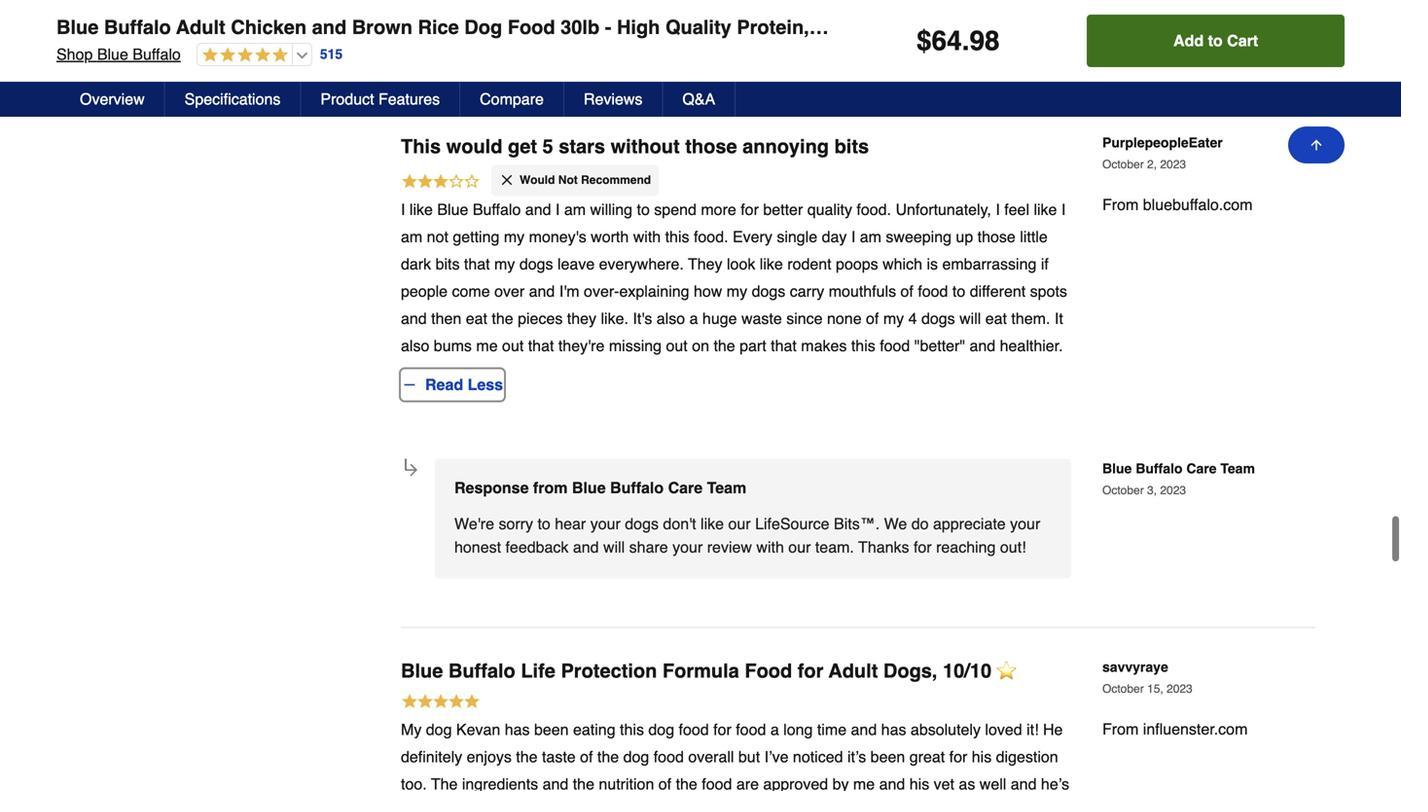 Task type: describe. For each thing, give the bounding box(es) containing it.
taste
[[542, 748, 576, 766]]

bums
[[434, 336, 472, 354]]

from for this would get 5 stars without those annoying bits
[[1102, 196, 1139, 214]]

over
[[494, 282, 525, 300]]

quality
[[666, 16, 731, 38]]

honest
[[454, 538, 501, 556]]

i down 3 stars 'image'
[[401, 200, 405, 218]]

the down eating
[[597, 748, 619, 766]]

willing
[[590, 200, 633, 218]]

are
[[736, 775, 759, 791]]

and inside we're sorry to hear your dogs don't like our lifesource bits™. we do appreciate your honest feedback and will share your review with our team. thanks for reaching out!
[[573, 538, 599, 556]]

food up overall
[[679, 720, 709, 738]]

2 & from the left
[[1388, 16, 1401, 38]]

sweeping
[[886, 227, 952, 245]]

dogs down 'money's'
[[519, 255, 553, 273]]

purplepeopleeater
[[1102, 135, 1223, 150]]

the right on
[[714, 336, 735, 354]]

will inside we're sorry to hear your dogs don't like our lifesource bits™. we do appreciate your honest feedback and will share your review with our team. thanks for reaching out!
[[603, 538, 625, 556]]

little
[[1020, 227, 1048, 245]]

0 vertical spatial this
[[665, 227, 689, 245]]

2 eat from the left
[[985, 309, 1007, 327]]

on
[[692, 336, 709, 354]]

the down "taste"
[[573, 775, 595, 791]]

2 out from the left
[[666, 336, 688, 354]]

compare button
[[460, 82, 564, 117]]

then
[[431, 309, 462, 327]]

care inside blue buffalo care team october 3, 2023
[[1186, 461, 1217, 476]]

unfortunately,
[[896, 200, 991, 218]]

the down over
[[492, 309, 513, 327]]

food down is at the top right
[[918, 282, 948, 300]]

of right the none at the right top of page
[[866, 309, 879, 327]]

look
[[727, 255, 755, 273]]

more
[[701, 200, 736, 218]]

1 vertical spatial food.
[[694, 227, 728, 245]]

i've
[[764, 748, 789, 766]]

1 horizontal spatial that
[[528, 336, 554, 354]]

0 horizontal spatial care
[[668, 479, 703, 497]]

appreciate
[[933, 515, 1006, 533]]

0 vertical spatial our
[[728, 515, 751, 533]]

to right willing
[[637, 200, 650, 218]]

for inside i like blue buffalo and i am willing to spend more for better quality food. unfortunately, i feel like i am not getting my money's worth with this food. every single day i am sweeping up those little dark bits that my dogs leave everywhere. they look like rodent poops which is embarrassing if people come over and i'm over-explaining how my dogs carry mouthfuls of food to different spots and then eat the pieces they like. it's also a huge waste since none of my 4 dogs will eat them. it also bums me out that they're missing out on the part that makes this food "better" and healthier.
[[741, 200, 759, 218]]

i like blue buffalo and i am willing to spend more for better quality food. unfortunately, i feel like i am not getting my money's worth with this food. every single day i am sweeping up those little dark bits that my dogs leave everywhere. they look like rodent poops which is embarrassing if people come over and i'm over-explaining how my dogs carry mouthfuls of food to different spots and then eat the pieces they like. it's also a huge waste since none of my 4 dogs will eat them. it also bums me out that they're missing out on the part that makes this food "better" and healthier.
[[401, 200, 1067, 354]]

to inside we're sorry to hear your dogs don't like our lifesource bits™. we do appreciate your honest feedback and will share your review with our team. thanks for reaching out!
[[538, 515, 551, 533]]

influenster.com
[[1143, 720, 1248, 738]]

buffalo up shop blue buffalo
[[104, 16, 171, 38]]

5
[[543, 135, 553, 158]]

buffalo up "overview" button
[[133, 45, 181, 63]]

blue buffalo care team october 3, 2023
[[1102, 461, 1255, 497]]

add to cart
[[1174, 32, 1258, 50]]

protein,
[[737, 16, 809, 38]]

0 horizontal spatial that
[[464, 255, 490, 273]]

share
[[629, 538, 668, 556]]

feedback
[[505, 538, 569, 556]]

food down overall
[[702, 775, 732, 791]]

buffalo up don't
[[610, 479, 664, 497]]

since
[[786, 309, 823, 327]]

better
[[763, 200, 803, 218]]

skin
[[1342, 16, 1383, 38]]

mouthfuls
[[829, 282, 896, 300]]

the
[[431, 775, 458, 791]]

not
[[558, 173, 578, 187]]

0 horizontal spatial am
[[401, 227, 423, 245]]

eating
[[573, 720, 616, 738]]

me inside i like blue buffalo and i am willing to spend more for better quality food. unfortunately, i feel like i am not getting my money's worth with this food. every single day i am sweeping up those little dark bits that my dogs leave everywhere. they look like rodent poops which is embarrassing if people come over and i'm over-explaining how my dogs carry mouthfuls of food to different spots and then eat the pieces they like. it's also a huge waste since none of my 4 dogs will eat them. it also bums me out that they're missing out on the part that makes this food "better" and healthier.
[[476, 336, 498, 354]]

1 horizontal spatial your
[[673, 538, 703, 556]]

dogs right 4
[[921, 309, 955, 327]]

specifications button
[[165, 82, 301, 117]]

for up overall
[[713, 720, 732, 738]]

this inside "my dog kevan has been eating this dog food for food a long time and has absolutely loved it! he definitely enjoys the taste of the dog food overall but i've noticed it's been great for his digestion too. the ingredients and the nutrition of the food are approved by me and his vet as well and he"
[[620, 720, 644, 738]]

3 stars image
[[401, 172, 481, 193]]

and up pieces
[[529, 282, 555, 300]]

"better"
[[914, 336, 965, 354]]

to left the different
[[953, 282, 966, 300]]

blue buffalo  adult chicken and brown rice dog food 30lb - high quality protein, wholesome grains, omega 3 & 6 fatty acids for healthy skin &
[[56, 16, 1401, 38]]

i'm
[[559, 282, 580, 300]]

i right feel
[[1062, 200, 1066, 218]]

0 vertical spatial bits
[[834, 135, 869, 158]]

omega
[[1002, 16, 1068, 38]]

i right day
[[851, 227, 856, 245]]

and down people
[[401, 309, 427, 327]]

up
[[956, 227, 973, 245]]

a inside i like blue buffalo and i am willing to spend more for better quality food. unfortunately, i feel like i am not getting my money's worth with this food. every single day i am sweeping up those little dark bits that my dogs leave everywhere. they look like rodent poops which is embarrassing if people come over and i'm over-explaining how my dogs carry mouthfuls of food to different spots and then eat the pieces they like. it's also a huge waste since none of my 4 dogs will eat them. it also bums me out that they're missing out on the part that makes this food "better" and healthier.
[[689, 309, 698, 327]]

day
[[822, 227, 847, 245]]

⭐️
[[997, 660, 1016, 682]]

reaching
[[936, 538, 996, 556]]

my dog kevan has been eating this dog food for food a long time and has absolutely loved it! he definitely enjoys the taste of the dog food overall but i've noticed it's been great for his digestion too. the ingredients and the nutrition of the food are approved by me and his vet as well and he
[[401, 720, 1069, 791]]

embarrassing
[[942, 255, 1037, 273]]

add
[[1174, 32, 1204, 50]]

acids
[[1177, 16, 1229, 38]]

1 horizontal spatial been
[[871, 748, 905, 766]]

absolutely
[[911, 720, 981, 738]]

huge
[[702, 309, 737, 327]]

reviews
[[584, 90, 643, 108]]

blue inside blue buffalo care team october 3, 2023
[[1102, 461, 1132, 476]]

0 horizontal spatial your
[[590, 515, 621, 533]]

healthier.
[[1000, 336, 1063, 354]]

october for this would get 5 stars without those annoying bits
[[1102, 158, 1144, 171]]

carry
[[790, 282, 824, 300]]

3
[[1073, 16, 1084, 38]]

digestion
[[996, 748, 1058, 766]]

he
[[1043, 720, 1063, 738]]

with inside we're sorry to hear your dogs don't like our lifesource bits™. we do appreciate your honest feedback and will share your review with our team. thanks for reaching out!
[[756, 538, 784, 556]]

6
[[1109, 16, 1120, 38]]

from for blue buffalo life protection formula food for adult dogs, 10/10 ⭐️
[[1102, 720, 1139, 738]]

well
[[980, 775, 1006, 791]]

like inside we're sorry to hear your dogs don't like our lifesource bits™. we do appreciate your honest feedback and will share your review with our team. thanks for reaching out!
[[701, 515, 724, 533]]

2,
[[1147, 158, 1157, 171]]

bits inside i like blue buffalo and i am willing to spend more for better quality food. unfortunately, i feel like i am not getting my money's worth with this food. every single day i am sweeping up those little dark bits that my dogs leave everywhere. they look like rodent poops which is embarrassing if people come over and i'm over-explaining how my dogs carry mouthfuls of food to different spots and then eat the pieces they like. it's also a huge waste since none of my 4 dogs will eat them. it also bums me out that they're missing out on the part that makes this food "better" and healthier.
[[436, 255, 460, 273]]

stars
[[559, 135, 605, 158]]

and right "better"
[[970, 336, 996, 354]]

buffalo inside i like blue buffalo and i am willing to spend more for better quality food. unfortunately, i feel like i am not getting my money's worth with this food. every single day i am sweeping up those little dark bits that my dogs leave everywhere. they look like rodent poops which is embarrassing if people come over and i'm over-explaining how my dogs carry mouthfuls of food to different spots and then eat the pieces they like. it's also a huge waste since none of my 4 dogs will eat them. it also bums me out that they're missing out on the part that makes this food "better" and healthier.
[[473, 200, 521, 218]]

review
[[707, 538, 752, 556]]

1 & from the left
[[1089, 16, 1103, 38]]

enjoys
[[467, 748, 512, 766]]

too.
[[401, 775, 427, 791]]

to inside button
[[1208, 32, 1223, 50]]

bluebuffalo.com
[[1143, 196, 1253, 214]]

my down look
[[727, 282, 747, 300]]

will inside i like blue buffalo and i am willing to spend more for better quality food. unfortunately, i feel like i am not getting my money's worth with this food. every single day i am sweeping up those little dark bits that my dogs leave everywhere. they look like rodent poops which is embarrassing if people come over and i'm over-explaining how my dogs carry mouthfuls of food to different spots and then eat the pieces they like. it's also a huge waste since none of my 4 dogs will eat them. it also bums me out that they're missing out on the part that makes this food "better" and healthier.
[[960, 309, 981, 327]]

from influenster.com
[[1102, 720, 1248, 738]]

it!
[[1027, 720, 1039, 738]]

and right by
[[879, 775, 905, 791]]

compare
[[480, 90, 544, 108]]

don't
[[663, 515, 696, 533]]

2 horizontal spatial your
[[1010, 515, 1040, 533]]

money's
[[529, 227, 586, 245]]

by
[[833, 775, 849, 791]]

of right "taste"
[[580, 748, 593, 766]]

i up 'money's'
[[556, 200, 560, 218]]

dogs inside we're sorry to hear your dogs don't like our lifesource bits™. we do appreciate your honest feedback and will share your review with our team. thanks for reaching out!
[[625, 515, 659, 533]]

team inside blue buffalo care team october 3, 2023
[[1221, 461, 1255, 476]]

15,
[[1147, 682, 1163, 696]]

for up 'long' at right bottom
[[798, 660, 824, 682]]

1 vertical spatial food
[[745, 660, 792, 682]]

would
[[446, 135, 503, 158]]

they
[[567, 309, 597, 327]]

add to cart button
[[1087, 15, 1345, 67]]

grains,
[[929, 16, 996, 38]]

getting
[[453, 227, 500, 245]]

wholesome
[[815, 16, 924, 38]]



Task type: vqa. For each thing, say whether or not it's contained in the screenshot.
1st EAT
yes



Task type: locate. For each thing, give the bounding box(es) containing it.
this right eating
[[620, 720, 644, 738]]

dog
[[464, 16, 502, 38]]

0 vertical spatial me
[[476, 336, 498, 354]]

and up it's on the bottom of page
[[851, 720, 877, 738]]

4.7 stars image
[[197, 47, 288, 65]]

explaining
[[619, 282, 689, 300]]

october
[[1102, 158, 1144, 171], [1102, 483, 1144, 497], [1102, 682, 1144, 696]]

food left overall
[[654, 748, 684, 766]]

0 vertical spatial been
[[534, 720, 569, 738]]

like right look
[[760, 255, 783, 273]]

2023 for blue buffalo life protection formula food for adult dogs, 10/10 ⭐️
[[1167, 682, 1193, 696]]

2 has from the left
[[881, 720, 906, 738]]

0 vertical spatial his
[[972, 748, 992, 766]]

that right part
[[771, 336, 797, 354]]

missing
[[609, 336, 662, 354]]

2 vertical spatial 2023
[[1167, 682, 1193, 696]]

1 horizontal spatial adult
[[829, 660, 878, 682]]

also
[[657, 309, 685, 327], [401, 336, 429, 354]]

0 horizontal spatial food
[[508, 16, 555, 38]]

0 horizontal spatial food.
[[694, 227, 728, 245]]

team.
[[815, 538, 854, 556]]

1 eat from the left
[[466, 309, 487, 327]]

read less button
[[401, 369, 504, 400]]

worth
[[591, 227, 629, 245]]

october left 3,
[[1102, 483, 1144, 497]]

with down lifesource
[[756, 538, 784, 556]]

of
[[901, 282, 914, 300], [866, 309, 879, 327], [580, 748, 593, 766], [659, 775, 672, 791]]

this would get 5 stars without those annoying bits
[[401, 135, 869, 158]]

.
[[962, 25, 970, 56]]

1 vertical spatial a
[[770, 720, 779, 738]]

food right dog
[[508, 16, 555, 38]]

0 horizontal spatial been
[[534, 720, 569, 738]]

for right acids
[[1235, 16, 1261, 38]]

my right getting
[[504, 227, 525, 245]]

it
[[1055, 309, 1063, 327]]

0 vertical spatial those
[[685, 135, 737, 158]]

buffalo inside blue buffalo care team october 3, 2023
[[1136, 461, 1183, 476]]

0 horizontal spatial those
[[685, 135, 737, 158]]

dogs up share
[[625, 515, 659, 533]]

& right skin
[[1388, 16, 1401, 38]]

reviews button
[[564, 82, 663, 117]]

long
[[783, 720, 813, 738]]

2 vertical spatial this
[[620, 720, 644, 738]]

am down not
[[564, 200, 586, 218]]

those inside i like blue buffalo and i am willing to spend more for better quality food. unfortunately, i feel like i am not getting my money's worth with this food. every single day i am sweeping up those little dark bits that my dogs leave everywhere. they look like rodent poops which is embarrassing if people come over and i'm over-explaining how my dogs carry mouthfuls of food to different spots and then eat the pieces they like. it's also a huge waste since none of my 4 dogs will eat them. it also bums me out that they're missing out on the part that makes this food "better" and healthier.
[[978, 227, 1016, 245]]

out left on
[[666, 336, 688, 354]]

like right feel
[[1034, 200, 1057, 218]]

& left 6
[[1089, 16, 1103, 38]]

1 vertical spatial team
[[707, 479, 747, 497]]

me right by
[[853, 775, 875, 791]]

0 vertical spatial will
[[960, 309, 981, 327]]

a left huge
[[689, 309, 698, 327]]

overview button
[[60, 82, 165, 117]]

a inside "my dog kevan has been eating this dog food for food a long time and has absolutely loved it! he definitely enjoys the taste of the dog food overall but i've noticed it's been great for his digestion too. the ingredients and the nutrition of the food are approved by me and his vet as well and he"
[[770, 720, 779, 738]]

dogs,
[[883, 660, 938, 682]]

october left 2,
[[1102, 158, 1144, 171]]

recommend
[[581, 173, 651, 187]]

buffalo
[[104, 16, 171, 38], [133, 45, 181, 63], [473, 200, 521, 218], [1136, 461, 1183, 476], [610, 479, 664, 497], [448, 660, 516, 682]]

1 from from the top
[[1102, 196, 1139, 214]]

october for blue buffalo life protection formula food for adult dogs, 10/10 ⭐️
[[1102, 682, 1144, 696]]

1 out from the left
[[502, 336, 524, 354]]

that down pieces
[[528, 336, 554, 354]]

0 horizontal spatial this
[[620, 720, 644, 738]]

great
[[910, 748, 945, 766]]

buffalo down close icon
[[473, 200, 521, 218]]

also left bums
[[401, 336, 429, 354]]

from down purplepeopleeater october 2, 2023
[[1102, 196, 1139, 214]]

makes
[[801, 336, 847, 354]]

bits right the annoying
[[834, 135, 869, 158]]

overview
[[80, 90, 145, 108]]

ingredients
[[462, 775, 538, 791]]

for down do
[[914, 538, 932, 556]]

2 horizontal spatial this
[[851, 336, 876, 354]]

food down 4
[[880, 336, 910, 354]]

1 horizontal spatial will
[[960, 309, 981, 327]]

1 vertical spatial been
[[871, 748, 905, 766]]

me inside "my dog kevan has been eating this dog food for food a long time and has absolutely loved it! he definitely enjoys the taste of the dog food overall but i've noticed it's been great for his digestion too. the ingredients and the nutrition of the food are approved by me and his vet as well and he"
[[853, 775, 875, 791]]

1 vertical spatial 2023
[[1160, 483, 1186, 497]]

1 vertical spatial also
[[401, 336, 429, 354]]

1 vertical spatial october
[[1102, 483, 1144, 497]]

those up embarrassing
[[978, 227, 1016, 245]]

nutrition
[[599, 775, 654, 791]]

dog
[[426, 720, 452, 738], [648, 720, 674, 738], [623, 748, 649, 766]]

30lb
[[561, 16, 600, 38]]

food. up they
[[694, 227, 728, 245]]

1 horizontal spatial food
[[745, 660, 792, 682]]

and down 'hear'
[[573, 538, 599, 556]]

them.
[[1011, 309, 1050, 327]]

me right bums
[[476, 336, 498, 354]]

been up "taste"
[[534, 720, 569, 738]]

his
[[972, 748, 992, 766], [910, 775, 929, 791]]

everywhere.
[[599, 255, 684, 273]]

3 october from the top
[[1102, 682, 1144, 696]]

i left feel
[[996, 200, 1000, 218]]

1 vertical spatial bits
[[436, 255, 460, 273]]

0 horizontal spatial adult
[[176, 16, 225, 38]]

0 horizontal spatial me
[[476, 336, 498, 354]]

5 stars image
[[401, 692, 481, 713]]

2 october from the top
[[1102, 483, 1144, 497]]

your down don't
[[673, 538, 703, 556]]

0 vertical spatial from
[[1102, 196, 1139, 214]]

0 vertical spatial also
[[657, 309, 685, 327]]

0 vertical spatial food
[[508, 16, 555, 38]]

like up not
[[410, 200, 433, 218]]

lifesource
[[755, 515, 830, 533]]

2023 for this would get 5 stars without those annoying bits
[[1160, 158, 1186, 171]]

to up feedback
[[538, 515, 551, 533]]

but
[[738, 748, 760, 766]]

a left 'long' at right bottom
[[770, 720, 779, 738]]

time
[[817, 720, 847, 738]]

2 horizontal spatial am
[[860, 227, 882, 245]]

0 horizontal spatial &
[[1089, 16, 1103, 38]]

0 horizontal spatial our
[[728, 515, 751, 533]]

1 horizontal spatial this
[[665, 227, 689, 245]]

1 horizontal spatial a
[[770, 720, 779, 738]]

eat down come
[[466, 309, 487, 327]]

0 horizontal spatial will
[[603, 538, 625, 556]]

1 vertical spatial care
[[668, 479, 703, 497]]

2023 inside blue buffalo care team october 3, 2023
[[1160, 483, 1186, 497]]

october inside blue buffalo care team october 3, 2023
[[1102, 483, 1144, 497]]

hear
[[555, 515, 586, 533]]

his up the well
[[972, 748, 992, 766]]

0 horizontal spatial a
[[689, 309, 698, 327]]

will
[[960, 309, 981, 327], [603, 538, 625, 556]]

1 horizontal spatial also
[[657, 309, 685, 327]]

0 vertical spatial with
[[633, 227, 661, 245]]

product features button
[[301, 82, 460, 117]]

cart
[[1227, 32, 1258, 50]]

also right it's
[[657, 309, 685, 327]]

poops
[[836, 255, 878, 273]]

specifications
[[185, 90, 281, 108]]

1 october from the top
[[1102, 158, 1144, 171]]

1 horizontal spatial those
[[978, 227, 1016, 245]]

close image
[[499, 172, 515, 188]]

arrow right image
[[402, 461, 421, 479]]

1 horizontal spatial am
[[564, 200, 586, 218]]

noticed
[[793, 748, 843, 766]]

1 horizontal spatial me
[[853, 775, 875, 791]]

october inside savvyraye october 15, 2023
[[1102, 682, 1144, 696]]

october inside purplepeopleeater october 2, 2023
[[1102, 158, 1144, 171]]

without
[[611, 135, 680, 158]]

1 vertical spatial our
[[788, 538, 811, 556]]

minus image
[[402, 377, 417, 392]]

those down q&a "button"
[[685, 135, 737, 158]]

quality
[[807, 200, 852, 218]]

with inside i like blue buffalo and i am willing to spend more for better quality food. unfortunately, i feel like i am not getting my money's worth with this food. every single day i am sweeping up those little dark bits that my dogs leave everywhere. they look like rodent poops which is embarrassing if people come over and i'm over-explaining how my dogs carry mouthfuls of food to different spots and then eat the pieces they like. it's also a huge waste since none of my 4 dogs will eat them. it also bums me out that they're missing out on the part that makes this food "better" and healthier.
[[633, 227, 661, 245]]

of right nutrition
[[659, 775, 672, 791]]

0 horizontal spatial with
[[633, 227, 661, 245]]

part
[[740, 336, 766, 354]]

this down the none at the right top of page
[[851, 336, 876, 354]]

for up every at the right of the page
[[741, 200, 759, 218]]

0 horizontal spatial also
[[401, 336, 429, 354]]

dark
[[401, 255, 431, 273]]

the left "taste"
[[516, 748, 538, 766]]

product
[[321, 90, 374, 108]]

thanks
[[858, 538, 909, 556]]

0 horizontal spatial team
[[707, 479, 747, 497]]

has left absolutely
[[881, 720, 906, 738]]

2023 inside savvyraye october 15, 2023
[[1167, 682, 1193, 696]]

our up review
[[728, 515, 751, 533]]

1 vertical spatial those
[[978, 227, 1016, 245]]

and down "taste"
[[543, 775, 569, 791]]

bits down not
[[436, 255, 460, 273]]

0 horizontal spatial out
[[502, 336, 524, 354]]

your right 'hear'
[[590, 515, 621, 533]]

0 vertical spatial october
[[1102, 158, 1144, 171]]

2 vertical spatial october
[[1102, 682, 1144, 696]]

food up but
[[736, 720, 766, 738]]

my left 4
[[883, 309, 904, 327]]

the
[[492, 309, 513, 327], [714, 336, 735, 354], [516, 748, 538, 766], [597, 748, 619, 766], [573, 775, 595, 791], [676, 775, 698, 791]]

that down getting
[[464, 255, 490, 273]]

adult up 4.7 stars image
[[176, 16, 225, 38]]

1 vertical spatial with
[[756, 538, 784, 556]]

food up 'long' at right bottom
[[745, 660, 792, 682]]

0 vertical spatial team
[[1221, 461, 1255, 476]]

and down digestion
[[1011, 775, 1037, 791]]

1 horizontal spatial with
[[756, 538, 784, 556]]

feel
[[1004, 200, 1029, 218]]

4
[[908, 309, 917, 327]]

2023 right 3,
[[1160, 483, 1186, 497]]

out down pieces
[[502, 336, 524, 354]]

1 vertical spatial adult
[[829, 660, 878, 682]]

1 vertical spatial this
[[851, 336, 876, 354]]

leave
[[558, 255, 595, 273]]

1 horizontal spatial &
[[1388, 16, 1401, 38]]

product features
[[321, 90, 440, 108]]

am up poops
[[860, 227, 882, 245]]

0 horizontal spatial his
[[910, 775, 929, 791]]

for up "as"
[[949, 748, 968, 766]]

this
[[401, 135, 441, 158]]

1 horizontal spatial eat
[[985, 309, 1007, 327]]

1 vertical spatial me
[[853, 775, 875, 791]]

every
[[733, 227, 772, 245]]

0 vertical spatial care
[[1186, 461, 1217, 476]]

out
[[502, 336, 524, 354], [666, 336, 688, 354]]

our down lifesource
[[788, 538, 811, 556]]

dogs up waste
[[752, 282, 786, 300]]

kevan
[[456, 720, 500, 738]]

will left share
[[603, 538, 625, 556]]

1 horizontal spatial bits
[[834, 135, 869, 158]]

for inside we're sorry to hear your dogs don't like our lifesource bits™. we do appreciate your honest feedback and will share your review with our team. thanks for reaching out!
[[914, 538, 932, 556]]

2 from from the top
[[1102, 720, 1139, 738]]

2023 inside purplepeopleeater october 2, 2023
[[1160, 158, 1186, 171]]

0 horizontal spatial eat
[[466, 309, 487, 327]]

1 horizontal spatial our
[[788, 538, 811, 556]]

98
[[970, 25, 1000, 56]]

and up 515
[[312, 16, 347, 38]]

1 vertical spatial will
[[603, 538, 625, 556]]

not
[[427, 227, 448, 245]]

1 vertical spatial from
[[1102, 720, 1139, 738]]

of down the which
[[901, 282, 914, 300]]

shop
[[56, 45, 93, 63]]

0 vertical spatial food.
[[857, 200, 891, 218]]

response
[[454, 479, 529, 497]]

the down overall
[[676, 775, 698, 791]]

food.
[[857, 200, 891, 218], [694, 227, 728, 245]]

arrow up image
[[1309, 137, 1324, 153]]

1 vertical spatial his
[[910, 775, 929, 791]]

adult left dogs,
[[829, 660, 878, 682]]

been right it's on the bottom of page
[[871, 748, 905, 766]]

rice
[[418, 16, 459, 38]]

from
[[533, 479, 568, 497]]

https://photos us.bazaarvoice.com/photo/2/cghvdg86ymx1zwj1zmzhbg8/7bdbe100 b43c 54b3 bb14 70807ddc43d2 image
[[401, 0, 523, 64]]

it's
[[633, 309, 652, 327]]

october down savvyraye
[[1102, 682, 1144, 696]]

0 vertical spatial adult
[[176, 16, 225, 38]]

1 horizontal spatial team
[[1221, 461, 1255, 476]]

spend
[[654, 200, 697, 218]]

1 has from the left
[[505, 720, 530, 738]]

0 vertical spatial a
[[689, 309, 698, 327]]

shop blue buffalo
[[56, 45, 181, 63]]

1 horizontal spatial care
[[1186, 461, 1217, 476]]

will down the different
[[960, 309, 981, 327]]

1 horizontal spatial has
[[881, 720, 906, 738]]

with up everywhere.
[[633, 227, 661, 245]]

2 horizontal spatial that
[[771, 336, 797, 354]]

our
[[728, 515, 751, 533], [788, 538, 811, 556]]

like
[[410, 200, 433, 218], [1034, 200, 1057, 218], [760, 255, 783, 273], [701, 515, 724, 533]]

and
[[312, 16, 347, 38], [525, 200, 551, 218], [529, 282, 555, 300], [401, 309, 427, 327], [970, 336, 996, 354], [573, 538, 599, 556], [851, 720, 877, 738], [543, 775, 569, 791], [879, 775, 905, 791], [1011, 775, 1037, 791]]

am left not
[[401, 227, 423, 245]]

they're
[[558, 336, 605, 354]]

less
[[468, 375, 503, 393]]

2023 right 15,
[[1167, 682, 1193, 696]]

adult
[[176, 16, 225, 38], [829, 660, 878, 682]]

1 horizontal spatial out
[[666, 336, 688, 354]]

2023 right 2,
[[1160, 158, 1186, 171]]

0 horizontal spatial bits
[[436, 255, 460, 273]]

1 horizontal spatial his
[[972, 748, 992, 766]]

this down spend
[[665, 227, 689, 245]]

0 horizontal spatial has
[[505, 720, 530, 738]]

blue
[[56, 16, 99, 38], [97, 45, 128, 63], [437, 200, 468, 218], [1102, 461, 1132, 476], [572, 479, 606, 497], [401, 660, 443, 682]]

my up over
[[494, 255, 515, 273]]

features
[[379, 90, 440, 108]]

and down would
[[525, 200, 551, 218]]

0 vertical spatial 2023
[[1160, 158, 1186, 171]]

pieces
[[518, 309, 563, 327]]

approved
[[763, 775, 828, 791]]

definitely
[[401, 748, 462, 766]]

eat down the different
[[985, 309, 1007, 327]]

1 horizontal spatial food.
[[857, 200, 891, 218]]

blue inside i like blue buffalo and i am willing to spend more for better quality food. unfortunately, i feel like i am not getting my money's worth with this food. every single day i am sweeping up those little dark bits that my dogs leave everywhere. they look like rodent poops which is embarrassing if people come over and i'm over-explaining how my dogs carry mouthfuls of food to different spots and then eat the pieces they like. it's also a huge waste since none of my 4 dogs will eat them. it also bums me out that they're missing out on the part that makes this food "better" and healthier.
[[437, 200, 468, 218]]

buffalo up 5 stars 'image'
[[448, 660, 516, 682]]



